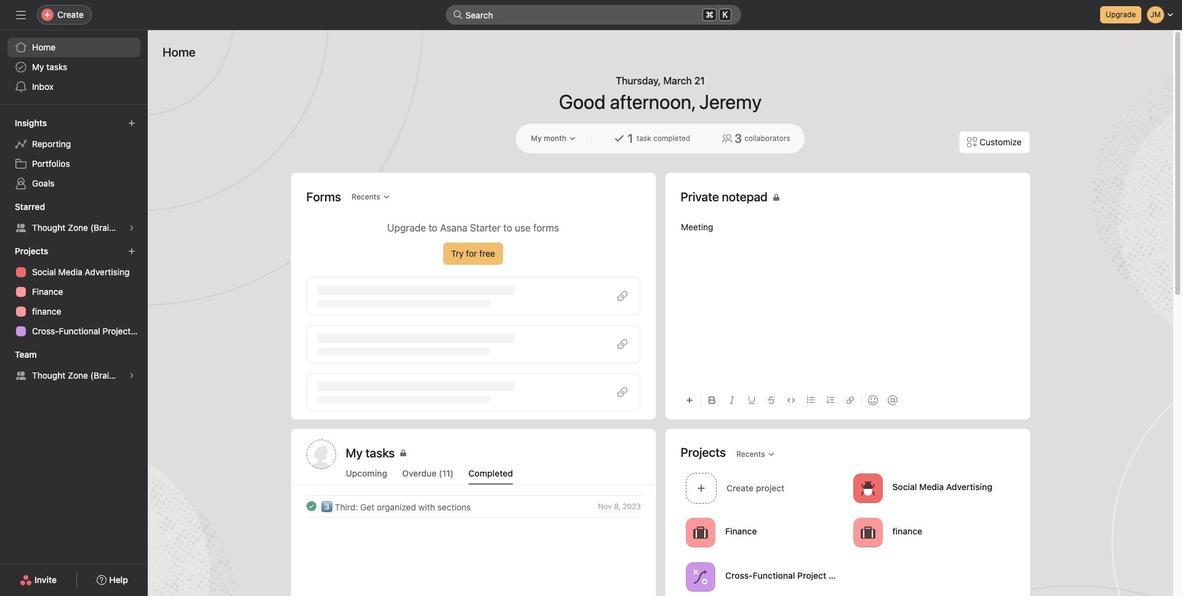 Task type: vqa. For each thing, say whether or not it's contained in the screenshot.
the topmost Octopus Specimen link
no



Task type: locate. For each thing, give the bounding box(es) containing it.
see details, thought zone (brainstorm space) image for starred element
[[128, 224, 136, 232]]

insights element
[[0, 112, 148, 196]]

0 vertical spatial see details, thought zone (brainstorm space) image
[[128, 224, 136, 232]]

see details, thought zone (brainstorm space) image
[[128, 224, 136, 232], [128, 372, 136, 380]]

1 see details, thought zone (brainstorm space) image from the top
[[128, 224, 136, 232]]

global element
[[0, 30, 148, 104]]

insert an object image
[[686, 397, 693, 404]]

link image
[[847, 397, 854, 404]]

italics image
[[729, 397, 736, 404]]

see details, thought zone (brainstorm space) image inside starred element
[[128, 224, 136, 232]]

projects element
[[0, 240, 148, 344]]

line_and_symbols image
[[693, 570, 708, 584]]

toolbar
[[681, 386, 1015, 414]]

list item
[[681, 469, 848, 507], [292, 495, 656, 518]]

emoji image
[[868, 396, 878, 405]]

see details, thought zone (brainstorm space) image inside the teams element
[[128, 372, 136, 380]]

None field
[[446, 5, 742, 25]]

1 vertical spatial see details, thought zone (brainstorm space) image
[[128, 372, 136, 380]]

starred element
[[0, 196, 148, 240]]

new insights image
[[128, 120, 136, 127]]

hide sidebar image
[[16, 10, 26, 20]]

2 see details, thought zone (brainstorm space) image from the top
[[128, 372, 136, 380]]

bold image
[[709, 397, 716, 404]]



Task type: describe. For each thing, give the bounding box(es) containing it.
add profile photo image
[[307, 440, 336, 469]]

briefcase image
[[693, 525, 708, 540]]

briefcase image
[[861, 525, 875, 540]]

underline image
[[748, 397, 756, 404]]

strikethrough image
[[768, 397, 775, 404]]

bug image
[[861, 481, 875, 496]]

Search tasks, projects, and more text field
[[446, 5, 742, 25]]

numbered list image
[[827, 397, 835, 404]]

new project or portfolio image
[[128, 248, 136, 255]]

0 horizontal spatial list item
[[292, 495, 656, 518]]

bulleted list image
[[807, 397, 815, 404]]

1 horizontal spatial list item
[[681, 469, 848, 507]]

Completed checkbox
[[304, 499, 319, 514]]

teams element
[[0, 344, 148, 388]]

see details, thought zone (brainstorm space) image for the teams element
[[128, 372, 136, 380]]

completed image
[[304, 499, 319, 514]]

prominent image
[[453, 10, 463, 20]]

code image
[[788, 397, 795, 404]]

at mention image
[[888, 396, 898, 405]]



